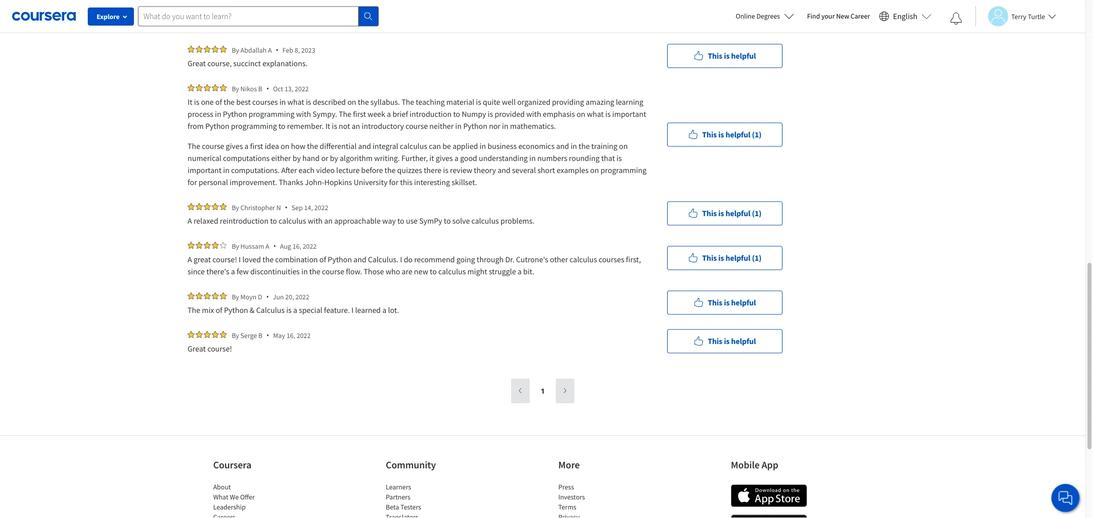 Task type: locate. For each thing, give the bounding box(es) containing it.
feb
[[283, 45, 293, 54]]

0 vertical spatial course!
[[213, 254, 237, 265]]

remember.
[[287, 121, 324, 131]]

i
[[239, 254, 241, 265], [400, 254, 402, 265], [352, 305, 354, 315]]

1 horizontal spatial course
[[322, 267, 344, 277]]

a right hussam
[[266, 242, 270, 251]]

understanding
[[479, 153, 528, 163]]

2 h from the left
[[282, 7, 287, 16]]

3 (1) from the top
[[752, 253, 762, 263]]

2022 inside by moyn d • jun 20, 2022
[[296, 292, 310, 301]]

by inside by moyn d • jun 20, 2022
[[232, 292, 239, 301]]

2 vertical spatial this is helpful (1)
[[703, 253, 762, 263]]

great left course,
[[188, 58, 206, 68]]

the up not at the left top of page
[[339, 109, 352, 119]]

1 vertical spatial b
[[259, 331, 263, 340]]

0 vertical spatial this is helpful (1) button
[[668, 123, 783, 147]]

4 this is helpful from the top
[[708, 337, 756, 347]]

list for community
[[386, 482, 471, 518]]

0 vertical spatial course
[[406, 121, 428, 131]]

this is helpful (1)
[[703, 130, 762, 140], [703, 209, 762, 219], [703, 253, 762, 263]]

a left relaxed
[[188, 216, 192, 226]]

1 horizontal spatial it
[[326, 121, 330, 131]]

this is helpful (1) for a great course! i loved the combination of python and calculus. i do recommend going through dr. cutrone's other calculus courses first, since there's a few discontinuities in the course flow. those who are new to calculus might struggle a bit.
[[703, 253, 762, 263]]

1 by from the top
[[232, 7, 239, 16]]

list item down "press investors terms"
[[559, 512, 644, 518]]

numpy
[[462, 109, 486, 119]]

it inside the course gives a first idea on how the differential and integral calculus can be applied in business economics and in the training on numerical computations either by hand or by algorithm writing. further, it gives a good understanding in numbers rounding that is important in computations. after each video lecture before the quizzes there is review theory and several short examples on programming for personal improvement. thanks john-hopkins university for this interesting skillset.
[[430, 153, 434, 163]]

leadership
[[213, 503, 246, 512]]

lot.
[[388, 305, 399, 315]]

2 this is helpful (1) from the top
[[703, 209, 762, 219]]

course down introduction
[[406, 121, 428, 131]]

gives down "be"
[[436, 153, 453, 163]]

this is helpful button for explanations.
[[668, 44, 783, 68]]

theory
[[474, 165, 496, 175]]

16, inside by hussam a • aug 16, 2022
[[293, 242, 301, 251]]

list for coursera
[[213, 482, 299, 518]]

3 this is helpful from the top
[[708, 298, 756, 308]]

a left "lot"
[[285, 20, 289, 30]]

1 horizontal spatial first
[[353, 109, 366, 119]]

learners
[[386, 483, 411, 492]]

1 horizontal spatial it
[[430, 153, 434, 163]]

investors link
[[559, 493, 585, 502]]

0 vertical spatial 16,
[[293, 242, 301, 251]]

by abdallah a • feb 8, 2023
[[232, 45, 315, 55]]

0 vertical spatial gives
[[226, 141, 243, 151]]

(1) for a great course! i loved the combination of python and calculus. i do recommend going through dr. cutrone's other calculus courses first, since there's a few discontinuities in the course flow. those who are new to calculus might struggle a bit.
[[752, 253, 762, 263]]

press
[[559, 483, 574, 492]]

this is helpful button for enjoy
[[668, 5, 783, 29]]

2 horizontal spatial list item
[[559, 512, 644, 518]]

a
[[268, 45, 272, 54], [188, 216, 192, 226], [266, 242, 270, 251], [188, 254, 192, 265]]

2022 right "14,"
[[314, 203, 328, 212]]

2 this is helpful button from the top
[[668, 44, 783, 68]]

on right described
[[348, 97, 356, 107]]

0 horizontal spatial for
[[188, 177, 197, 187]]

helpful
[[732, 12, 756, 22], [732, 51, 756, 61], [726, 130, 751, 140], [726, 209, 751, 219], [726, 253, 751, 263], [732, 298, 756, 308], [732, 337, 756, 347]]

numbers
[[538, 153, 568, 163]]

course! inside the a great course! i loved the combination of python and calculus. i do recommend going through dr. cutrone's other calculus courses first, since there's a few discontinuities in the course flow. those who are new to calculus might struggle a bit.
[[213, 254, 237, 265]]

1 horizontal spatial h
[[282, 7, 287, 16]]

1 horizontal spatial for
[[389, 177, 399, 187]]

it
[[188, 97, 193, 107], [326, 121, 330, 131]]

1 this is helpful button from the top
[[668, 5, 783, 29]]

0 vertical spatial of
[[215, 97, 222, 107]]

• for great
[[274, 241, 276, 251]]

a up computations
[[245, 141, 249, 151]]

discontinuities
[[250, 267, 300, 277]]

this is helpful (1) button for a great course! i loved the combination of python and calculus. i do recommend going through dr. cutrone's other calculus courses first, since there's a few discontinuities in the course flow. those who are new to calculus might struggle a bit.
[[668, 246, 783, 270]]

2023 inside by mukhtar h ( m h • mar 15, 2023
[[320, 7, 334, 16]]

0 vertical spatial an
[[352, 121, 360, 131]]

python inside the a great course! i loved the combination of python and calculus. i do recommend going through dr. cutrone's other calculus courses first, since there's a few discontinuities in the course flow. those who are new to calculus might struggle a bit.
[[328, 254, 352, 265]]

1 vertical spatial what
[[587, 109, 604, 119]]

can
[[429, 141, 441, 151]]

mobile app
[[731, 459, 779, 472]]

course inside the a great course! i loved the combination of python and calculus. i do recommend going through dr. cutrone's other calculus courses first, since there's a few discontinuities in the course flow. those who are new to calculus might struggle a bit.
[[322, 267, 344, 277]]

neither
[[430, 121, 454, 131]]

i left do
[[400, 254, 402, 265]]

a inside it is one of the best courses in what is described on the syllabus. the teaching material is quite well organized providing amazing learning process in python programming with sympy. the first week a brief introduction to numpy is provided with emphasis on what is important from python programming to remember. it is not an introductory course neither in python nor in mathematics.
[[387, 109, 391, 119]]

7 by from the top
[[232, 331, 239, 340]]

6 by from the top
[[232, 292, 239, 301]]

helpful for the mix of python & calculus is a special feature. i learned a lot.
[[732, 298, 756, 308]]

0 vertical spatial it
[[279, 20, 284, 30]]

what down 13,
[[288, 97, 304, 107]]

2022 right may
[[297, 331, 311, 340]]

2 list from the left
[[386, 482, 471, 518]]

this is helpful (1) button
[[668, 123, 783, 147], [668, 202, 783, 226], [668, 246, 783, 270]]

one
[[201, 97, 214, 107]]

h left (
[[266, 7, 271, 16]]

list containing about
[[213, 482, 299, 518]]

by inside by mukhtar h ( m h • mar 15, 2023
[[232, 7, 239, 16]]

• left may
[[267, 331, 269, 340]]

1 horizontal spatial 2023
[[320, 7, 334, 16]]

by up course
[[232, 7, 239, 16]]

for left personal
[[188, 177, 197, 187]]

and
[[244, 20, 257, 30], [358, 141, 371, 151], [557, 141, 569, 151], [498, 165, 511, 175], [354, 254, 367, 265]]

python down numpy
[[463, 121, 488, 131]]

by left nikos
[[232, 84, 239, 93]]

course inside it is one of the best courses in what is described on the syllabus. the teaching material is quite well organized providing amazing learning process in python programming with sympy. the first week a brief introduction to numpy is provided with emphasis on what is important from python programming to remember. it is not an introductory course neither in python nor in mathematics.
[[406, 121, 428, 131]]

english
[[894, 11, 918, 21]]

1 vertical spatial first
[[250, 141, 263, 151]]

1 this is helpful (1) button from the top
[[668, 123, 783, 147]]

is
[[724, 12, 730, 22], [724, 51, 730, 61], [194, 97, 199, 107], [306, 97, 311, 107], [476, 97, 482, 107], [488, 109, 493, 119], [606, 109, 611, 119], [332, 121, 337, 131], [719, 130, 724, 140], [617, 153, 622, 163], [443, 165, 449, 175], [719, 209, 724, 219], [719, 253, 724, 263], [724, 298, 730, 308], [286, 305, 292, 315], [724, 337, 730, 347]]

of right mix at the left bottom
[[216, 305, 223, 315]]

• right n
[[285, 203, 288, 212]]

abdallah
[[241, 45, 267, 54]]

how
[[291, 141, 306, 151]]

chevron right image
[[562, 386, 569, 396]]

0 vertical spatial important
[[613, 109, 647, 119]]

1 vertical spatial 2023
[[301, 45, 315, 54]]

course! up there's
[[213, 254, 237, 265]]

the down combination
[[309, 267, 321, 277]]

0 vertical spatial first
[[353, 109, 366, 119]]

important down numerical
[[188, 165, 222, 175]]

in down combination
[[302, 267, 308, 277]]

computations.
[[231, 165, 280, 175]]

important inside it is one of the best courses in what is described on the syllabus. the teaching material is quite well organized providing amazing learning process in python programming with sympy. the first week a brief introduction to numpy is provided with emphasis on what is important from python programming to remember. it is not an introductory course neither in python nor in mathematics.
[[613, 109, 647, 119]]

by up succinct on the left of the page
[[232, 45, 239, 54]]

by inside by christopher n • sep 14, 2022
[[232, 203, 239, 212]]

hussam
[[241, 242, 264, 251]]

h right m
[[282, 7, 287, 16]]

by inside by abdallah a • feb 8, 2023
[[232, 45, 239, 54]]

list item down testers
[[386, 512, 471, 518]]

terry turtle
[[1012, 12, 1046, 21]]

1 vertical spatial an
[[324, 216, 333, 226]]

and up 'flow.'
[[354, 254, 367, 265]]

0 horizontal spatial gives
[[226, 141, 243, 151]]

organized
[[518, 97, 551, 107]]

1 horizontal spatial list
[[386, 482, 471, 518]]

by for of
[[232, 292, 239, 301]]

1 vertical spatial courses
[[599, 254, 625, 265]]

2 this is helpful from the top
[[708, 51, 756, 61]]

2 horizontal spatial course
[[406, 121, 428, 131]]

0 vertical spatial (1)
[[752, 130, 762, 140]]

16, for great
[[293, 242, 301, 251]]

great
[[188, 58, 206, 68], [188, 344, 206, 354]]

2 great from the top
[[188, 344, 206, 354]]

to down material on the left top of page
[[453, 109, 460, 119]]

1 horizontal spatial courses
[[599, 254, 625, 265]]

0 horizontal spatial list item
[[213, 512, 299, 518]]

3 this is helpful (1) button from the top
[[668, 246, 783, 270]]

loved
[[243, 254, 261, 265]]

by for course!
[[232, 242, 239, 251]]

it up there
[[430, 153, 434, 163]]

1 horizontal spatial list item
[[386, 512, 471, 518]]

2023 inside by abdallah a • feb 8, 2023
[[301, 45, 315, 54]]

filled star image
[[196, 7, 203, 14], [212, 7, 219, 14], [188, 46, 195, 53], [196, 46, 203, 53], [204, 46, 211, 53], [212, 46, 219, 53], [220, 46, 227, 53], [196, 84, 203, 91], [212, 84, 219, 91], [220, 84, 227, 91], [188, 203, 195, 210], [196, 203, 203, 210], [196, 242, 203, 249], [212, 242, 219, 249], [188, 293, 195, 300], [196, 293, 203, 300], [212, 293, 219, 300], [188, 331, 195, 338], [220, 331, 227, 338]]

14,
[[304, 203, 313, 212]]

1 vertical spatial it
[[430, 153, 434, 163]]

1 vertical spatial (1)
[[752, 209, 762, 219]]

4 by from the top
[[232, 203, 239, 212]]

0 horizontal spatial first
[[250, 141, 263, 151]]

first left week
[[353, 109, 366, 119]]

thanks
[[279, 177, 303, 187]]

programming down 'best'
[[231, 121, 277, 131]]

course left 'flow.'
[[322, 267, 344, 277]]

course!
[[213, 254, 237, 265], [208, 344, 232, 354]]

1 for from the left
[[188, 177, 197, 187]]

3 list item from the left
[[559, 512, 644, 518]]

3 by from the top
[[232, 84, 239, 93]]

gives up computations
[[226, 141, 243, 151]]

in down oct at left
[[280, 97, 286, 107]]

might
[[468, 267, 487, 277]]

of right combination
[[320, 254, 326, 265]]

quite
[[483, 97, 501, 107]]

2 vertical spatial course
[[322, 267, 344, 277]]

b right nikos
[[258, 84, 263, 93]]

a inside the a great course! i loved the combination of python and calculus. i do recommend going through dr. cutrone's other calculus courses first, since there's a few discontinuities in the course flow. those who are new to calculus might struggle a bit.
[[188, 254, 192, 265]]

16, inside by serge b • may 16, 2022
[[287, 331, 295, 340]]

coursera
[[213, 459, 252, 472]]

i left learned
[[352, 305, 354, 315]]

first inside the course gives a first idea on how the differential and integral calculus can be applied in business economics and in the training on numerical computations either by hand or by algorithm writing. further, it gives a good understanding in numbers rounding that is important in computations. after each video lecture before the quizzes there is review theory and several short examples on programming for personal improvement. thanks john-hopkins university for this interesting skillset.
[[250, 141, 263, 151]]

with up remember.
[[296, 109, 311, 119]]

the up numerical
[[188, 141, 200, 151]]

by right or on the top of the page
[[330, 153, 338, 163]]

programming down the by nikos b • oct 13, 2022
[[249, 109, 295, 119]]

2 horizontal spatial list
[[559, 482, 644, 518]]

by inside by hussam a • aug 16, 2022
[[232, 242, 239, 251]]

0 vertical spatial this is helpful (1)
[[703, 130, 762, 140]]

partners link
[[386, 493, 411, 502]]

brief
[[393, 109, 408, 119]]

review
[[450, 165, 473, 175]]

syllabus.
[[371, 97, 400, 107]]

2022 for an
[[314, 203, 328, 212]]

this is helpful (1) button for a relaxed reintroduction to calculus with an approachable way to use sympy to solve calculus problems.
[[668, 202, 783, 226]]

by for reintroduction
[[232, 203, 239, 212]]

introductory
[[362, 121, 404, 131]]

cutrone's
[[516, 254, 549, 265]]

get it on google play image
[[731, 515, 808, 518]]

1 horizontal spatial an
[[352, 121, 360, 131]]

4 this is helpful button from the top
[[668, 330, 783, 354]]

1 vertical spatial great
[[188, 344, 206, 354]]

by serge b • may 16, 2022
[[232, 331, 311, 340]]

16, right 'aug'
[[293, 242, 301, 251]]

of right one
[[215, 97, 222, 107]]

1 horizontal spatial important
[[613, 109, 647, 119]]

0 horizontal spatial courses
[[252, 97, 278, 107]]

2023 right 15,
[[320, 7, 334, 16]]

list item
[[213, 512, 299, 518], [386, 512, 471, 518], [559, 512, 644, 518]]

in
[[280, 97, 286, 107], [215, 109, 221, 119], [456, 121, 462, 131], [502, 121, 509, 131], [480, 141, 486, 151], [571, 141, 577, 151], [530, 153, 536, 163], [223, 165, 230, 175], [302, 267, 308, 277]]

python left &
[[224, 305, 248, 315]]

0 horizontal spatial course
[[202, 141, 224, 151]]

0 vertical spatial great
[[188, 58, 206, 68]]

1 (1) from the top
[[752, 130, 762, 140]]

• left mar
[[291, 7, 294, 16]]

this is helpful for great course!
[[708, 337, 756, 347]]

learners link
[[386, 483, 411, 492]]

2022
[[295, 84, 309, 93], [314, 203, 328, 212], [303, 242, 317, 251], [296, 292, 310, 301], [297, 331, 311, 340]]

1 vertical spatial this is helpful (1) button
[[668, 202, 783, 226]]

list containing press
[[559, 482, 644, 518]]

0 horizontal spatial what
[[288, 97, 304, 107]]

of inside it is one of the best courses in what is described on the syllabus. the teaching material is quite well organized providing amazing learning process in python programming with sympy. the first week a brief introduction to numpy is provided with emphasis on what is important from python programming to remember. it is not an introductory course neither in python nor in mathematics.
[[215, 97, 222, 107]]

• for course!
[[267, 331, 269, 340]]

2022 right 13,
[[295, 84, 309, 93]]

• for mix
[[266, 292, 269, 302]]

2 vertical spatial this is helpful (1) button
[[668, 246, 783, 270]]

0 horizontal spatial 2023
[[301, 45, 315, 54]]

b right serge
[[259, 331, 263, 340]]

to down recommend
[[430, 267, 437, 277]]

3 this is helpful button from the top
[[668, 291, 783, 315]]

to left solve
[[444, 216, 451, 226]]

1 horizontal spatial by
[[330, 153, 338, 163]]

this is helpful for great course, succinct explanations.
[[708, 51, 756, 61]]

2022 inside by hussam a • aug 16, 2022
[[303, 242, 317, 251]]

python up 'flow.'
[[328, 254, 352, 265]]

2 vertical spatial programming
[[601, 165, 647, 175]]

list
[[213, 482, 299, 518], [386, 482, 471, 518], [559, 482, 644, 518]]

what
[[288, 97, 304, 107], [587, 109, 604, 119]]

0 horizontal spatial h
[[266, 7, 271, 16]]

1 list from the left
[[213, 482, 299, 518]]

0 vertical spatial courses
[[252, 97, 278, 107]]

1 vertical spatial 16,
[[287, 331, 295, 340]]

h
[[266, 7, 271, 16], [282, 7, 287, 16]]

b for this is helpful
[[259, 331, 263, 340]]

great down mix at the left bottom
[[188, 344, 206, 354]]

2 this is helpful (1) button from the top
[[668, 202, 783, 226]]

learned
[[355, 305, 381, 315]]

this for great course, succinct explanations.
[[708, 51, 723, 61]]

be
[[443, 141, 451, 151]]

it up process
[[188, 97, 193, 107]]

about link
[[213, 483, 231, 492]]

1 great from the top
[[188, 58, 206, 68]]

emphasis
[[543, 109, 575, 119]]

calculus right "other"
[[570, 254, 597, 265]]

1 vertical spatial this is helpful (1)
[[703, 209, 762, 219]]

filled star image
[[204, 7, 211, 14], [220, 7, 227, 14], [188, 84, 195, 91], [204, 84, 211, 91], [204, 203, 211, 210], [212, 203, 219, 210], [220, 203, 227, 210], [188, 242, 195, 249], [204, 242, 211, 249], [204, 293, 211, 300], [220, 293, 227, 300], [196, 331, 203, 338], [204, 331, 211, 338], [212, 331, 219, 338]]

are
[[402, 267, 413, 277]]

this
[[400, 177, 413, 187]]

courses left first,
[[599, 254, 625, 265]]

mathematics.
[[510, 121, 556, 131]]

to down n
[[270, 216, 277, 226]]

by for and
[[232, 7, 239, 16]]

d
[[258, 292, 262, 301]]

it right enjoy
[[279, 20, 284, 30]]

2 (1) from the top
[[752, 209, 762, 219]]

list containing learners
[[386, 482, 471, 518]]

app
[[762, 459, 779, 472]]

the
[[224, 97, 235, 107], [358, 97, 369, 107], [307, 141, 318, 151], [579, 141, 590, 151], [385, 165, 396, 175], [263, 254, 274, 265], [309, 267, 321, 277]]

0 horizontal spatial it
[[188, 97, 193, 107]]

0 horizontal spatial important
[[188, 165, 222, 175]]

an left approachable
[[324, 216, 333, 226]]

2 list item from the left
[[386, 512, 471, 518]]

3 this is helpful (1) from the top
[[703, 253, 762, 263]]

• left the feb
[[276, 45, 279, 55]]

1 vertical spatial of
[[320, 254, 326, 265]]

a inside by hussam a • aug 16, 2022
[[266, 242, 270, 251]]

1 vertical spatial important
[[188, 165, 222, 175]]

important down learning
[[613, 109, 647, 119]]

• for relaxed
[[285, 203, 288, 212]]

in down the economics
[[530, 153, 536, 163]]

list for more
[[559, 482, 644, 518]]

• left 'aug'
[[274, 241, 276, 251]]

mix
[[202, 305, 214, 315]]

1 vertical spatial course
[[202, 141, 224, 151]]

course! down mix at the left bottom
[[208, 344, 232, 354]]

2022 inside by christopher n • sep 14, 2022
[[314, 203, 328, 212]]

by left serge
[[232, 331, 239, 340]]

courses
[[252, 97, 278, 107], [599, 254, 625, 265]]

b inside the by nikos b • oct 13, 2022
[[258, 84, 263, 93]]

differential
[[320, 141, 357, 151]]

an right not at the left top of page
[[352, 121, 360, 131]]

a inside by abdallah a • feb 8, 2023
[[268, 45, 272, 54]]

this
[[708, 12, 723, 22], [708, 51, 723, 61], [703, 130, 717, 140], [703, 209, 717, 219], [703, 253, 717, 263], [708, 298, 723, 308], [708, 337, 723, 347]]

None search field
[[138, 6, 379, 26]]

download on the app store image
[[731, 485, 808, 507]]

0 vertical spatial what
[[288, 97, 304, 107]]

for left this
[[389, 177, 399, 187]]

b inside by serge b • may 16, 2022
[[259, 331, 263, 340]]

2 vertical spatial (1)
[[752, 253, 762, 263]]

with down organized
[[527, 109, 542, 119]]

2022 right 20,
[[296, 292, 310, 301]]

16, right may
[[287, 331, 295, 340]]

0 horizontal spatial list
[[213, 482, 299, 518]]

writing.
[[374, 153, 400, 163]]

helpful for a relaxed reintroduction to calculus with an approachable way to use sympy to solve calculus problems.
[[726, 209, 751, 219]]

by up reintroduction
[[232, 203, 239, 212]]

this is helpful button for python
[[668, 291, 783, 315]]

by
[[232, 7, 239, 16], [232, 45, 239, 54], [232, 84, 239, 93], [232, 203, 239, 212], [232, 242, 239, 251], [232, 292, 239, 301], [232, 331, 239, 340]]

3 list from the left
[[559, 482, 644, 518]]

a left the great
[[188, 254, 192, 265]]

numerical
[[188, 153, 222, 163]]

programming
[[249, 109, 295, 119], [231, 121, 277, 131], [601, 165, 647, 175]]

chat with us image
[[1058, 490, 1074, 506]]

to up "idea"
[[279, 121, 286, 131]]

1 horizontal spatial gives
[[436, 153, 453, 163]]

courses down the by nikos b • oct 13, 2022
[[252, 97, 278, 107]]

a right abdallah
[[268, 45, 272, 54]]

calculus down sep
[[279, 216, 306, 226]]

course up numerical
[[202, 141, 224, 151]]

0 horizontal spatial it
[[279, 20, 284, 30]]

0 horizontal spatial an
[[324, 216, 333, 226]]

calculus inside the course gives a first idea on how the differential and integral calculus can be applied in business economics and in the training on numerical computations either by hand or by algorithm writing. further, it gives a good understanding in numbers rounding that is important in computations. after each video lecture before the quizzes there is review theory and several short examples on programming for personal improvement. thanks john-hopkins university for this interesting skillset.
[[400, 141, 428, 151]]

0 vertical spatial b
[[258, 84, 263, 93]]

combination
[[275, 254, 318, 265]]

0 horizontal spatial by
[[293, 153, 301, 163]]

1 list item from the left
[[213, 512, 299, 518]]

first left "idea"
[[250, 141, 263, 151]]

0 vertical spatial 2023
[[320, 7, 334, 16]]

(1)
[[752, 130, 762, 140], [752, 209, 762, 219], [752, 253, 762, 263]]

a left few
[[231, 267, 235, 277]]

moyn
[[241, 292, 257, 301]]

5 by from the top
[[232, 242, 239, 251]]

with
[[302, 20, 316, 30], [296, 109, 311, 119], [527, 109, 542, 119], [308, 216, 323, 226]]

aug
[[280, 242, 291, 251]]

1 vertical spatial it
[[326, 121, 330, 131]]

2 by from the top
[[232, 45, 239, 54]]



Task type: vqa. For each thing, say whether or not it's contained in the screenshot.
might
yes



Task type: describe. For each thing, give the bounding box(es) containing it.
of inside the a great course! i loved the combination of python and calculus. i do recommend going through dr. cutrone's other calculus courses first, since there's a few discontinuities in the course flow. those who are new to calculus might struggle a bit.
[[320, 254, 326, 265]]

1 vertical spatial course!
[[208, 344, 232, 354]]

those
[[364, 267, 384, 277]]

(1) for a relaxed reintroduction to calculus with an approachable way to use sympy to solve calculus problems.
[[752, 209, 762, 219]]

hand
[[303, 153, 320, 163]]

20,
[[285, 292, 294, 301]]

• left oct at left
[[267, 84, 269, 93]]

2 vertical spatial of
[[216, 305, 223, 315]]

1 by from the left
[[293, 153, 301, 163]]

to inside the a great course! i loved the combination of python and calculus. i do recommend going through dr. cutrone's other calculus courses first, since there's a few discontinuities in the course flow. those who are new to calculus might struggle a bit.
[[430, 267, 437, 277]]

described
[[313, 97, 346, 107]]

1 horizontal spatial what
[[587, 109, 604, 119]]

relaxed
[[194, 216, 218, 226]]

recommend
[[414, 254, 455, 265]]

on up either
[[281, 141, 290, 151]]

in right process
[[215, 109, 221, 119]]

offer
[[240, 493, 255, 502]]

helpful for great course!
[[732, 337, 756, 347]]

chevron left image
[[517, 386, 525, 396]]

first inside it is one of the best courses in what is described on the syllabus. the teaching material is quite well organized providing amazing learning process in python programming with sympy. the first week a brief introduction to numpy is provided with emphasis on what is important from python programming to remember. it is not an introductory course neither in python nor in mathematics.
[[353, 109, 366, 119]]

each
[[299, 165, 315, 175]]

list item for more
[[559, 512, 644, 518]]

quizzes
[[397, 165, 422, 175]]

the course gives a first idea on how the differential and integral calculus can be applied in business economics and in the training on numerical computations either by hand or by algorithm writing. further, it gives a good understanding in numbers rounding that is important in computations. after each video lecture before the quizzes there is review theory and several short examples on programming for personal improvement. thanks john-hopkins university for this interesting skillset.
[[188, 141, 648, 187]]

career
[[851, 12, 871, 21]]

english button
[[876, 0, 936, 33]]

first,
[[626, 254, 641, 265]]

about what we offer leadership
[[213, 483, 255, 512]]

by for succinct
[[232, 45, 239, 54]]

1 vertical spatial gives
[[436, 153, 453, 163]]

in inside the a great course! i loved the combination of python and calculus. i do recommend going through dr. cutrone's other calculus courses first, since there's a few discontinuities in the course flow. those who are new to calculus might struggle a bit.
[[302, 267, 308, 277]]

turtle
[[1028, 12, 1046, 21]]

important inside the course gives a first idea on how the differential and integral calculus can be applied in business economics and in the training on numerical computations either by hand or by algorithm writing. further, it gives a good understanding in numbers rounding that is important in computations. after each video lecture before the quizzes there is review theory and several short examples on programming for personal improvement. thanks john-hopkins university for this interesting skillset.
[[188, 165, 222, 175]]

a down 20,
[[293, 305, 297, 315]]

the inside the course gives a first idea on how the differential and integral calculus can be applied in business economics and in the training on numerical computations either by hand or by algorithm writing. further, it gives a good understanding in numbers rounding that is important in computations. after each video lecture before the quizzes there is review theory and several short examples on programming for personal improvement. thanks john-hopkins university for this interesting skillset.
[[188, 141, 200, 151]]

on down the providing
[[577, 109, 586, 119]]

coursera image
[[12, 8, 76, 24]]

lot
[[291, 20, 300, 30]]

beta testers link
[[386, 503, 421, 512]]

this for great course!
[[708, 337, 723, 347]]

about
[[213, 483, 231, 492]]

b for this is helpful (1)
[[258, 84, 263, 93]]

way
[[383, 216, 396, 226]]

with down "14,"
[[308, 216, 323, 226]]

course,
[[208, 58, 232, 68]]

terry
[[1012, 12, 1027, 21]]

personal
[[199, 177, 228, 187]]

and inside the a great course! i loved the combination of python and calculus. i do recommend going through dr. cutrone's other calculus courses first, since there's a few discontinuities in the course flow. those who are new to calculus might struggle a bit.
[[354, 254, 367, 265]]

2 horizontal spatial i
[[400, 254, 402, 265]]

after
[[281, 165, 297, 175]]

either
[[271, 153, 291, 163]]

0 vertical spatial it
[[188, 97, 193, 107]]

mar
[[298, 7, 309, 16]]

several
[[512, 165, 536, 175]]

1 horizontal spatial i
[[352, 305, 354, 315]]

week
[[368, 109, 385, 119]]

a left lot.
[[383, 305, 387, 315]]

python down 'best'
[[223, 109, 247, 119]]

what we offer link
[[213, 493, 255, 502]]

this for the mix of python & calculus is a special feature. i learned a lot.
[[708, 298, 723, 308]]

bit.
[[524, 267, 535, 277]]

course inside the course gives a first idea on how the differential and integral calculus can be applied in business economics and in the training on numerical computations either by hand or by algorithm writing. further, it gives a good understanding in numbers rounding that is important in computations. after each video lecture before the quizzes there is review theory and several short examples on programming for personal improvement. thanks john-hopkins university for this interesting skillset.
[[202, 141, 224, 151]]

in right nor
[[502, 121, 509, 131]]

star image
[[220, 242, 227, 249]]

great for great course, succinct explanations.
[[188, 58, 206, 68]]

What do you want to learn? text field
[[138, 6, 359, 26]]

in up rounding
[[571, 141, 577, 151]]

by nikos b • oct 13, 2022
[[232, 84, 309, 93]]

python down process
[[205, 121, 230, 131]]

a relaxed reintroduction to calculus with an approachable way to use sympy to solve calculus problems.
[[188, 216, 535, 226]]

that
[[602, 153, 615, 163]]

on down rounding
[[591, 165, 599, 175]]

there's
[[207, 267, 229, 277]]

hopkins
[[324, 177, 352, 187]]

the down writing.
[[385, 165, 396, 175]]

and down understanding
[[498, 165, 511, 175]]

more
[[559, 459, 580, 472]]

not
[[339, 121, 350, 131]]

feature.
[[324, 305, 350, 315]]

calculus down the going
[[439, 267, 466, 277]]

by mukhtar h ( m h • mar 15, 2023
[[232, 7, 334, 16]]

2 for from the left
[[389, 177, 399, 187]]

beta
[[386, 503, 399, 512]]

new
[[837, 12, 850, 21]]

great course, succinct explanations.
[[188, 58, 308, 68]]

press investors terms
[[559, 483, 585, 512]]

online degrees button
[[728, 5, 803, 27]]

with right "lot"
[[302, 20, 316, 30]]

0 vertical spatial programming
[[249, 109, 295, 119]]

1 vertical spatial programming
[[231, 121, 277, 131]]

2022 for combination
[[303, 242, 317, 251]]

good
[[460, 153, 477, 163]]

2 by from the left
[[330, 153, 338, 163]]

the left 'best'
[[224, 97, 235, 107]]

and up algorithm
[[358, 141, 371, 151]]

explore
[[97, 12, 120, 21]]

this for a great course! i loved the combination of python and calculus. i do recommend going through dr. cutrone's other calculus courses first, since there's a few discontinuities in the course flow. those who are new to calculus might struggle a bit.
[[703, 253, 717, 263]]

2022 inside the by nikos b • oct 13, 2022
[[295, 84, 309, 93]]

1 h from the left
[[266, 7, 271, 16]]

video
[[316, 165, 335, 175]]

skillset.
[[452, 177, 477, 187]]

excellent
[[188, 20, 218, 30]]

in up personal
[[223, 165, 230, 175]]

the up brief
[[402, 97, 414, 107]]

2022 for is
[[296, 292, 310, 301]]

1 this is helpful from the top
[[708, 12, 756, 22]]

the left mix at the left bottom
[[188, 305, 200, 315]]

2022 inside by serge b • may 16, 2022
[[297, 331, 311, 340]]

courses inside the a great course! i loved the combination of python and calculus. i do recommend going through dr. cutrone's other calculus courses first, since there's a few discontinuities in the course flow. those who are new to calculus might struggle a bit.
[[599, 254, 625, 265]]

by inside the by nikos b • oct 13, 2022
[[232, 84, 239, 93]]

algorithm
[[340, 153, 373, 163]]

on right training
[[619, 141, 628, 151]]

and down mukhtar
[[244, 20, 257, 30]]

programming inside the course gives a first idea on how the differential and integral calculus can be applied in business economics and in the training on numerical computations either by hand or by algorithm writing. further, it gives a good understanding in numbers rounding that is important in computations. after each video lecture before the quizzes there is review theory and several short examples on programming for personal improvement. thanks john-hopkins university for this interesting skillset.
[[601, 165, 647, 175]]

the up hand
[[307, 141, 318, 151]]

approachable
[[334, 216, 381, 226]]

&
[[250, 305, 255, 315]]

a left the good
[[455, 153, 459, 163]]

this for a relaxed reintroduction to calculus with an approachable way to use sympy to solve calculus problems.
[[703, 209, 717, 219]]

• for course,
[[276, 45, 279, 55]]

to left use at the top of the page
[[398, 216, 405, 226]]

degrees
[[757, 12, 780, 21]]

by inside by serge b • may 16, 2022
[[232, 331, 239, 340]]

from
[[188, 121, 204, 131]]

this is helpful for the mix of python & calculus is a special feature. i learned a lot.
[[708, 298, 756, 308]]

0 horizontal spatial i
[[239, 254, 241, 265]]

in right neither
[[456, 121, 462, 131]]

economics
[[519, 141, 555, 151]]

python.
[[318, 20, 344, 30]]

improvement.
[[230, 177, 277, 187]]

show notifications image
[[951, 13, 963, 25]]

further,
[[402, 153, 428, 163]]

reintroduction
[[220, 216, 269, 226]]

1
[[541, 386, 545, 396]]

amazing
[[586, 97, 615, 107]]

1 link
[[534, 379, 552, 403]]

15,
[[310, 7, 319, 16]]

leadership link
[[213, 503, 246, 512]]

terry turtle button
[[976, 6, 1057, 26]]

list item for coursera
[[213, 512, 299, 518]]

courses inside it is one of the best courses in what is described on the syllabus. the teaching material is quite well organized providing amazing learning process in python programming with sympy. the first week a brief introduction to numpy is provided with emphasis on what is important from python programming to remember. it is not an introductory course neither in python nor in mathematics.
[[252, 97, 278, 107]]

rounding
[[569, 153, 600, 163]]

great for great course!
[[188, 344, 206, 354]]

list item for community
[[386, 512, 471, 518]]

(
[[272, 7, 275, 16]]

an inside it is one of the best courses in what is described on the syllabus. the teaching material is quite well organized providing amazing learning process in python programming with sympy. the first week a brief introduction to numpy is provided with emphasis on what is important from python programming to remember. it is not an introductory course neither in python nor in mathematics.
[[352, 121, 360, 131]]

this is helpful (1) for a relaxed reintroduction to calculus with an approachable way to use sympy to solve calculus problems.
[[703, 209, 762, 219]]

a left bit.
[[518, 267, 522, 277]]

online degrees
[[736, 12, 780, 21]]

who
[[386, 267, 400, 277]]

a great course! i loved the combination of python and calculus. i do recommend going through dr. cutrone's other calculus courses first, since there's a few discontinuities in the course flow. those who are new to calculus might struggle a bit.
[[188, 254, 643, 277]]

explanations.
[[263, 58, 308, 68]]

john-
[[305, 177, 324, 187]]

the up discontinuities
[[263, 254, 274, 265]]

dr.
[[506, 254, 515, 265]]

1 this is helpful (1) from the top
[[703, 130, 762, 140]]

helpful for great course, succinct explanations.
[[732, 51, 756, 61]]

the mix of python & calculus is a special feature. i learned a lot.
[[188, 305, 399, 315]]

special
[[299, 305, 323, 315]]

in right applied
[[480, 141, 486, 151]]

do
[[404, 254, 413, 265]]

university
[[354, 177, 388, 187]]

find your new career
[[808, 12, 871, 21]]

the up week
[[358, 97, 369, 107]]

investors
[[559, 493, 585, 502]]

problems.
[[501, 216, 535, 226]]

helpful for a great course! i loved the combination of python and calculus. i do recommend going through dr. cutrone's other calculus courses first, since there's a few discontinuities in the course flow. those who are new to calculus might struggle a bit.
[[726, 253, 751, 263]]

calculus right solve
[[472, 216, 499, 226]]

and up numbers
[[557, 141, 569, 151]]

through
[[477, 254, 504, 265]]

16, for course!
[[287, 331, 295, 340]]

the up rounding
[[579, 141, 590, 151]]

providing
[[552, 97, 584, 107]]

testers
[[401, 503, 421, 512]]



